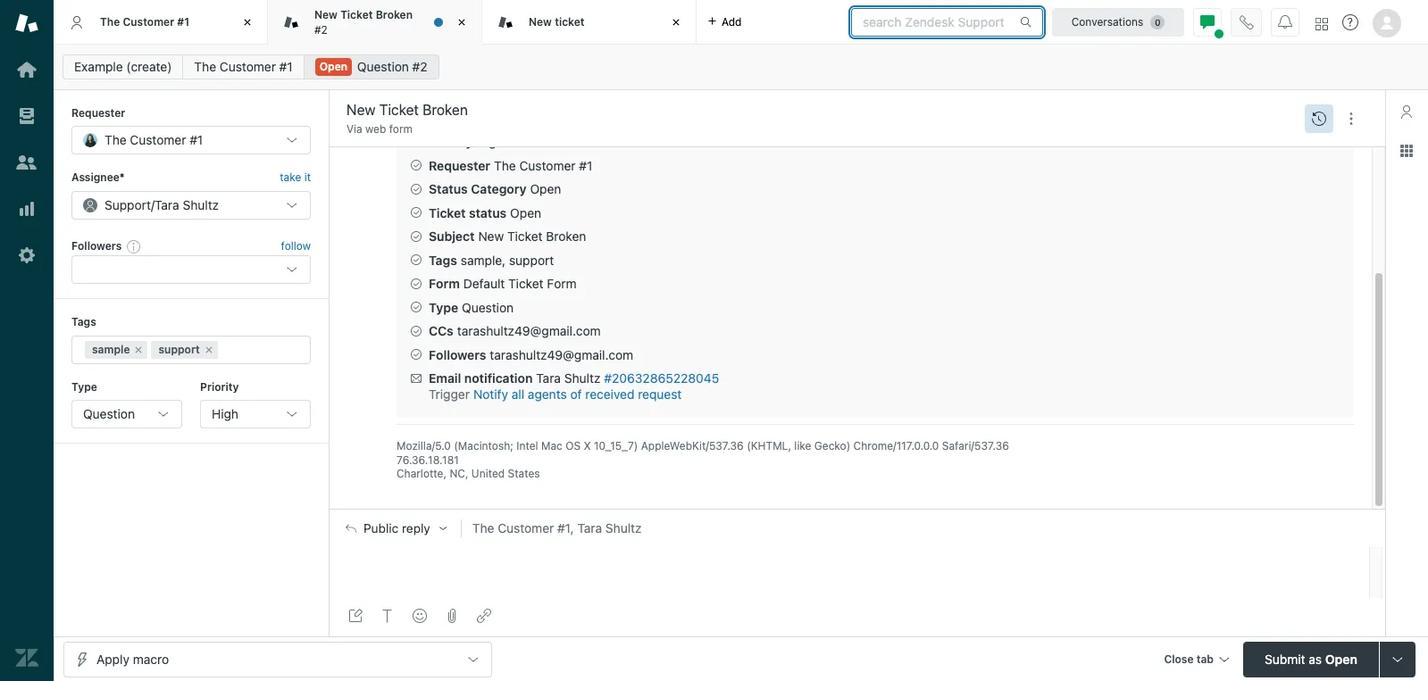 Task type: vqa. For each thing, say whether or not it's contained in the screenshot.
- inside the Assignee ELEMENT
no



Task type: describe. For each thing, give the bounding box(es) containing it.
notify
[[474, 387, 508, 402]]

open for submit as open
[[1326, 652, 1358, 667]]

views image
[[15, 105, 38, 128]]

sample,
[[461, 253, 506, 268]]

1 form from the left
[[429, 276, 460, 291]]

tara for notification
[[536, 371, 561, 386]]

status
[[429, 182, 468, 197]]

insert emojis image
[[413, 609, 427, 624]]

all
[[512, 387, 525, 402]]

tags for tags sample, support
[[429, 253, 457, 268]]

notify all agents of received request link
[[474, 387, 682, 403]]

request
[[638, 387, 682, 402]]

(create)
[[126, 59, 172, 74]]

the customer #1 tab
[[54, 0, 268, 45]]

agents
[[528, 387, 567, 402]]

draft mode image
[[348, 609, 363, 624]]

assignee* element
[[71, 191, 311, 220]]

submit
[[1265, 652, 1306, 667]]

question for question
[[83, 407, 135, 422]]

new ticket broken #2
[[315, 8, 413, 36]]

the inside requester 'element'
[[105, 133, 127, 148]]

76.36.18.181
[[397, 454, 459, 467]]

customer inside the customer #1 tab
[[123, 15, 174, 28]]

displays possible ticket submission types image
[[1391, 653, 1405, 667]]

subject new ticket broken
[[429, 229, 587, 244]]

states
[[508, 467, 540, 481]]

follow button
[[281, 239, 311, 255]]

applewebkit/537.36
[[641, 440, 744, 453]]

customer context image
[[1400, 105, 1414, 119]]

the inside button
[[472, 521, 495, 536]]

reply
[[402, 522, 430, 536]]

the customer #1, tara shultz
[[472, 521, 642, 536]]

secondary element
[[54, 49, 1429, 85]]

Subject field
[[343, 99, 1300, 121]]

category
[[471, 182, 527, 197]]

0 horizontal spatial support
[[159, 343, 200, 356]]

reporting image
[[15, 197, 38, 221]]

#2 inside new ticket broken #2
[[315, 23, 328, 36]]

open for ticket status open
[[510, 205, 542, 220]]

new for new ticket
[[529, 15, 552, 28]]

priority for priority high
[[429, 134, 473, 149]]

take it button
[[280, 169, 311, 187]]

zendesk products image
[[1316, 17, 1329, 30]]

tab
[[1197, 653, 1214, 666]]

tags sample, support
[[429, 253, 554, 268]]

shultz for notification
[[565, 371, 601, 386]]

1 horizontal spatial new
[[478, 229, 504, 244]]

safari/537.36
[[942, 440, 1010, 453]]

1 horizontal spatial high
[[477, 134, 503, 149]]

format text image
[[381, 609, 395, 624]]

customer inside the customer #1, tara shultz button
[[498, 521, 554, 536]]

assignee*
[[71, 171, 125, 184]]

close
[[1165, 653, 1194, 666]]

new ticket
[[529, 15, 585, 28]]

followers for followers
[[71, 239, 122, 253]]

like
[[795, 440, 812, 453]]

tabs tab list
[[54, 0, 852, 45]]

20632865228045
[[612, 371, 719, 386]]

apply
[[96, 652, 129, 667]]

get help image
[[1343, 14, 1359, 30]]

#
[[604, 371, 612, 386]]

chrome/117.0.0.0
[[854, 440, 939, 453]]

as
[[1309, 652, 1323, 667]]

united
[[472, 467, 505, 481]]

(macintosh;
[[454, 440, 514, 453]]

ccs tarashultz49@gmail.com
[[429, 324, 601, 339]]

ticket down status
[[429, 205, 466, 220]]

high button
[[200, 400, 311, 429]]

tarashultz49@gmail.com for followers tarashultz49@gmail.com
[[490, 347, 634, 362]]

tara for /
[[155, 197, 179, 212]]

main element
[[0, 0, 54, 682]]

apply macro
[[96, 652, 169, 667]]

mac
[[541, 440, 563, 453]]

/
[[151, 197, 155, 212]]

email
[[429, 371, 461, 386]]

ticket inside new ticket broken #2
[[341, 8, 373, 22]]

tarashultz49@gmail.com for ccs tarashultz49@gmail.com
[[457, 324, 601, 339]]

type for type
[[71, 380, 97, 394]]

#1 inside secondary element
[[279, 59, 293, 74]]

notification
[[465, 371, 533, 386]]

ticket status open
[[429, 205, 542, 220]]

tags for tags
[[71, 316, 96, 329]]

followers tarashultz49@gmail.com
[[429, 347, 634, 362]]

shultz for /
[[183, 197, 219, 212]]

the customer #1 link
[[183, 55, 304, 80]]

ticket
[[555, 15, 585, 28]]

close image inside tab
[[453, 13, 471, 31]]

email notification tara shultz # 20632865228045 trigger notify all agents of received request
[[429, 371, 719, 402]]

follow
[[281, 239, 311, 253]]

via
[[347, 122, 362, 136]]

requester element
[[71, 126, 311, 155]]

new for new ticket broken #2
[[315, 8, 338, 22]]

broken inside new ticket broken #2
[[376, 8, 413, 22]]

2 form from the left
[[547, 276, 577, 291]]

take
[[280, 171, 301, 184]]

priority high
[[429, 134, 503, 149]]

status category open
[[429, 182, 562, 197]]

the inside tab
[[100, 15, 120, 28]]

customer inside requester 'element'
[[130, 133, 186, 148]]

intel
[[517, 440, 538, 453]]

trigger
[[429, 387, 470, 402]]

add
[[722, 15, 742, 28]]

support
[[105, 197, 151, 212]]

events image
[[1313, 111, 1327, 126]]

x
[[584, 440, 591, 453]]

the customer #1 for requester 'element'
[[105, 133, 203, 148]]



Task type: locate. For each thing, give the bounding box(es) containing it.
the customer #1, tara shultz button
[[461, 520, 1386, 538]]

ticket up tags sample, support at the left top of the page
[[508, 229, 543, 244]]

remove image up the high popup button
[[204, 345, 214, 355]]

search Zendesk Support field
[[863, 14, 1013, 30]]

close tab
[[1165, 653, 1214, 666]]

0 horizontal spatial tara
[[155, 197, 179, 212]]

macro
[[133, 652, 169, 667]]

mozilla/5.0
[[397, 440, 451, 453]]

0 horizontal spatial shultz
[[183, 197, 219, 212]]

1 vertical spatial tarashultz49@gmail.com
[[490, 347, 634, 362]]

0 horizontal spatial question
[[83, 407, 135, 422]]

#2
[[315, 23, 328, 36], [413, 59, 428, 74]]

form
[[389, 122, 413, 136]]

1 vertical spatial priority
[[200, 380, 239, 394]]

0 vertical spatial type
[[429, 300, 458, 315]]

info on adding followers image
[[127, 239, 141, 254]]

priority up status
[[429, 134, 473, 149]]

2 horizontal spatial question
[[462, 300, 514, 315]]

tarashultz49@gmail.com
[[457, 324, 601, 339], [490, 347, 634, 362]]

the up assignee*
[[105, 133, 127, 148]]

form up type question
[[429, 276, 460, 291]]

1 vertical spatial #2
[[413, 59, 428, 74]]

question inside question popup button
[[83, 407, 135, 422]]

requester
[[71, 106, 125, 120], [429, 158, 491, 173]]

new ticket tab
[[482, 0, 697, 45]]

mozilla/5.0 (macintosh; intel mac os x 10_15_7) applewebkit/537.36 (khtml, like gecko) chrome/117.0.0.0 safari/537.36 76.36.18.181 charlotte, nc, united states
[[397, 440, 1010, 481]]

0 horizontal spatial followers
[[71, 239, 122, 253]]

support down subject new ticket broken
[[509, 253, 554, 268]]

via web form
[[347, 122, 413, 136]]

type down sample
[[71, 380, 97, 394]]

type up ccs
[[429, 300, 458, 315]]

it
[[304, 171, 311, 184]]

submit as open
[[1265, 652, 1358, 667]]

1 vertical spatial type
[[71, 380, 97, 394]]

(khtml,
[[747, 440, 792, 453]]

add button
[[697, 0, 753, 44]]

button displays agent's chat status as online. image
[[1201, 15, 1215, 29]]

the customer #1 inside requester 'element'
[[105, 133, 203, 148]]

shultz inside button
[[606, 521, 642, 536]]

ticket right default
[[508, 276, 544, 291]]

question for question #2
[[357, 59, 409, 74]]

priority
[[429, 134, 473, 149], [200, 380, 239, 394]]

example
[[74, 59, 123, 74]]

close image inside new ticket tab
[[667, 13, 685, 31]]

support
[[509, 253, 554, 268], [159, 343, 200, 356]]

shultz up the notify all agents of received request link
[[565, 371, 601, 386]]

the customer #1 inside secondary element
[[194, 59, 293, 74]]

shultz inside assignee* element
[[183, 197, 219, 212]]

0 vertical spatial support
[[509, 253, 554, 268]]

#1,
[[558, 521, 574, 536]]

0 vertical spatial tarashultz49@gmail.com
[[457, 324, 601, 339]]

1 vertical spatial the customer #1
[[194, 59, 293, 74]]

1 horizontal spatial broken
[[546, 229, 587, 244]]

ticket
[[341, 8, 373, 22], [429, 205, 466, 220], [508, 229, 543, 244], [508, 276, 544, 291]]

open for status category open
[[530, 182, 562, 197]]

question inside secondary element
[[357, 59, 409, 74]]

the down the united
[[472, 521, 495, 536]]

tara inside assignee* element
[[155, 197, 179, 212]]

sample
[[92, 343, 130, 356]]

get started image
[[15, 58, 38, 81]]

#1
[[177, 15, 190, 28], [279, 59, 293, 74], [190, 133, 203, 148], [579, 158, 593, 173]]

followers up email
[[429, 347, 486, 362]]

add attachment image
[[445, 609, 459, 624]]

0 vertical spatial broken
[[376, 8, 413, 22]]

public reply
[[364, 522, 430, 536]]

tara inside email notification tara shultz # 20632865228045 trigger notify all agents of received request
[[536, 371, 561, 386]]

2 horizontal spatial new
[[529, 15, 552, 28]]

0 horizontal spatial remove image
[[134, 345, 144, 355]]

1 horizontal spatial close image
[[453, 13, 471, 31]]

followers left the info on adding followers image
[[71, 239, 122, 253]]

question button
[[71, 400, 182, 429]]

1 horizontal spatial #2
[[413, 59, 428, 74]]

0 horizontal spatial new
[[315, 8, 338, 22]]

#2 inside secondary element
[[413, 59, 428, 74]]

tara inside the customer #1, tara shultz button
[[578, 521, 602, 536]]

question
[[357, 59, 409, 74], [462, 300, 514, 315], [83, 407, 135, 422]]

requester for requester the customer #1
[[429, 158, 491, 173]]

0 vertical spatial the customer #1
[[100, 15, 190, 28]]

1 horizontal spatial followers
[[429, 347, 486, 362]]

requester down the priority high
[[429, 158, 491, 173]]

type for type question
[[429, 300, 458, 315]]

1 vertical spatial broken
[[546, 229, 587, 244]]

ticket up question #2
[[341, 8, 373, 22]]

tarashultz49@gmail.com up email notification tara shultz # 20632865228045 trigger notify all agents of received request
[[490, 347, 634, 362]]

the customer #1 inside tab
[[100, 15, 190, 28]]

open up subject new ticket broken
[[510, 205, 542, 220]]

0 horizontal spatial high
[[212, 407, 239, 422]]

tags
[[429, 253, 457, 268], [71, 316, 96, 329]]

0 vertical spatial shultz
[[183, 197, 219, 212]]

1 horizontal spatial shultz
[[565, 371, 601, 386]]

open right as
[[1326, 652, 1358, 667]]

conversations
[[1072, 15, 1144, 28]]

the inside secondary element
[[194, 59, 216, 74]]

2 vertical spatial shultz
[[606, 521, 642, 536]]

shultz inside email notification tara shultz # 20632865228045 trigger notify all agents of received request
[[565, 371, 601, 386]]

1 horizontal spatial priority
[[429, 134, 473, 149]]

0 horizontal spatial broken
[[376, 8, 413, 22]]

shultz right #1,
[[606, 521, 642, 536]]

close tab button
[[1157, 642, 1237, 680]]

the customer #1
[[100, 15, 190, 28], [194, 59, 293, 74], [105, 133, 203, 148]]

the up category
[[494, 158, 516, 173]]

1 horizontal spatial tara
[[536, 371, 561, 386]]

the up 'example'
[[100, 15, 120, 28]]

1 vertical spatial tara
[[536, 371, 561, 386]]

gecko)
[[815, 440, 851, 453]]

10_15_7)
[[594, 440, 638, 453]]

support / tara shultz
[[105, 197, 219, 212]]

high
[[477, 134, 503, 149], [212, 407, 239, 422]]

requester the customer #1
[[429, 158, 593, 173]]

tarashultz49@gmail.com up followers tarashultz49@gmail.com
[[457, 324, 601, 339]]

remove image
[[134, 345, 144, 355], [204, 345, 214, 355]]

example (create)
[[74, 59, 172, 74]]

#1 inside tab
[[177, 15, 190, 28]]

requester down 'example'
[[71, 106, 125, 120]]

default
[[464, 276, 505, 291]]

0 vertical spatial question
[[357, 59, 409, 74]]

priority up the high popup button
[[200, 380, 239, 394]]

1 horizontal spatial question
[[357, 59, 409, 74]]

0 vertical spatial followers
[[71, 239, 122, 253]]

public
[[364, 522, 399, 536]]

0 horizontal spatial tags
[[71, 316, 96, 329]]

the right (create)
[[194, 59, 216, 74]]

broken up tags sample, support at the left top of the page
[[546, 229, 587, 244]]

remove image right sample
[[134, 345, 144, 355]]

followers for followers tarashultz49@gmail.com
[[429, 347, 486, 362]]

remove image for sample
[[134, 345, 144, 355]]

zendesk image
[[15, 647, 38, 670]]

take it
[[280, 171, 311, 184]]

form default ticket form
[[429, 276, 577, 291]]

tara
[[155, 197, 179, 212], [536, 371, 561, 386], [578, 521, 602, 536]]

notifications image
[[1279, 15, 1293, 29]]

1 vertical spatial support
[[159, 343, 200, 356]]

question down new ticket broken #2
[[357, 59, 409, 74]]

1 horizontal spatial support
[[509, 253, 554, 268]]

customer
[[123, 15, 174, 28], [220, 59, 276, 74], [130, 133, 186, 148], [520, 158, 576, 173], [498, 521, 554, 536]]

ticket actions image
[[1345, 111, 1359, 126]]

1 vertical spatial requester
[[429, 158, 491, 173]]

0 horizontal spatial type
[[71, 380, 97, 394]]

2 vertical spatial tara
[[578, 521, 602, 536]]

1 vertical spatial high
[[212, 407, 239, 422]]

1 remove image from the left
[[134, 345, 144, 355]]

admin image
[[15, 244, 38, 267]]

question #2
[[357, 59, 428, 74]]

high inside popup button
[[212, 407, 239, 422]]

2 horizontal spatial tara
[[578, 521, 602, 536]]

0 vertical spatial high
[[477, 134, 503, 149]]

0 vertical spatial tags
[[429, 253, 457, 268]]

remove image for support
[[204, 345, 214, 355]]

of
[[570, 387, 582, 402]]

2 horizontal spatial close image
[[667, 13, 685, 31]]

1 vertical spatial question
[[462, 300, 514, 315]]

question down sample
[[83, 407, 135, 422]]

0 vertical spatial tara
[[155, 197, 179, 212]]

example (create) button
[[63, 55, 184, 80]]

followers element
[[71, 256, 311, 284]]

tara up agents
[[536, 371, 561, 386]]

1 vertical spatial tags
[[71, 316, 96, 329]]

0 vertical spatial requester
[[71, 106, 125, 120]]

close image for the customer #1
[[239, 13, 256, 31]]

hide composer image
[[850, 502, 864, 517]]

requester for requester
[[71, 106, 125, 120]]

1 horizontal spatial tags
[[429, 253, 457, 268]]

tara right #1,
[[578, 521, 602, 536]]

priority for priority
[[200, 380, 239, 394]]

conversations button
[[1053, 8, 1185, 36]]

os
[[566, 440, 581, 453]]

1 vertical spatial followers
[[429, 347, 486, 362]]

new inside new ticket tab
[[529, 15, 552, 28]]

subject
[[429, 229, 475, 244]]

type question
[[429, 300, 514, 315]]

support right sample
[[159, 343, 200, 356]]

add link (cmd k) image
[[477, 609, 491, 624]]

nc,
[[450, 467, 469, 481]]

2 vertical spatial the customer #1
[[105, 133, 203, 148]]

close image inside the customer #1 tab
[[239, 13, 256, 31]]

open inside secondary element
[[320, 60, 348, 73]]

apps image
[[1400, 144, 1414, 158]]

2 close image from the left
[[453, 13, 471, 31]]

#1 inside requester 'element'
[[190, 133, 203, 148]]

1 close image from the left
[[239, 13, 256, 31]]

customers image
[[15, 151, 38, 174]]

0 horizontal spatial requester
[[71, 106, 125, 120]]

1 horizontal spatial requester
[[429, 158, 491, 173]]

tab
[[268, 0, 482, 45]]

tara right support at top
[[155, 197, 179, 212]]

ccs
[[429, 324, 454, 339]]

web
[[365, 122, 386, 136]]

broken up question #2
[[376, 8, 413, 22]]

shultz right '/'
[[183, 197, 219, 212]]

open
[[320, 60, 348, 73], [530, 182, 562, 197], [510, 205, 542, 220], [1326, 652, 1358, 667]]

new inside new ticket broken #2
[[315, 8, 338, 22]]

tags down the subject
[[429, 253, 457, 268]]

open down requester the customer #1
[[530, 182, 562, 197]]

close image
[[239, 13, 256, 31], [453, 13, 471, 31], [667, 13, 685, 31]]

zendesk support image
[[15, 12, 38, 35]]

the customer #1 for the customer #1 tab
[[100, 15, 190, 28]]

open down new ticket broken #2
[[320, 60, 348, 73]]

0 horizontal spatial form
[[429, 276, 460, 291]]

form up ccs tarashultz49@gmail.com
[[547, 276, 577, 291]]

1 horizontal spatial type
[[429, 300, 458, 315]]

0 horizontal spatial close image
[[239, 13, 256, 31]]

customer inside the customer #1 link
[[220, 59, 276, 74]]

charlotte,
[[397, 467, 447, 481]]

1 horizontal spatial remove image
[[204, 345, 214, 355]]

the
[[100, 15, 120, 28], [194, 59, 216, 74], [105, 133, 127, 148], [494, 158, 516, 173], [472, 521, 495, 536]]

received
[[585, 387, 635, 402]]

type
[[429, 300, 458, 315], [71, 380, 97, 394]]

0 vertical spatial #2
[[315, 23, 328, 36]]

tab containing new ticket broken
[[268, 0, 482, 45]]

2 horizontal spatial shultz
[[606, 521, 642, 536]]

0 horizontal spatial priority
[[200, 380, 239, 394]]

1 horizontal spatial form
[[547, 276, 577, 291]]

0 horizontal spatial #2
[[315, 23, 328, 36]]

2 vertical spatial question
[[83, 407, 135, 422]]

question down default
[[462, 300, 514, 315]]

broken
[[376, 8, 413, 22], [546, 229, 587, 244]]

0 vertical spatial priority
[[429, 134, 473, 149]]

tags up sample
[[71, 316, 96, 329]]

2 remove image from the left
[[204, 345, 214, 355]]

close image for new ticket
[[667, 13, 685, 31]]

3 close image from the left
[[667, 13, 685, 31]]

status
[[469, 205, 507, 220]]

public reply button
[[330, 511, 461, 548]]

new
[[315, 8, 338, 22], [529, 15, 552, 28], [478, 229, 504, 244]]

1 vertical spatial shultz
[[565, 371, 601, 386]]



